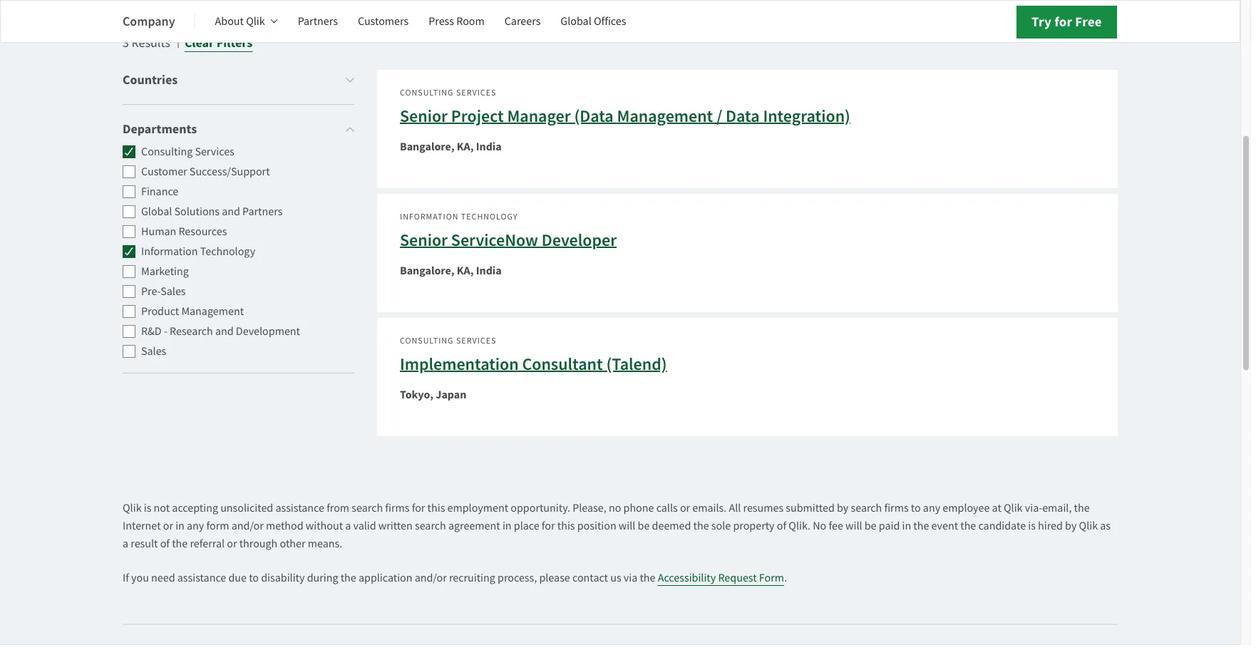 Task type: vqa. For each thing, say whether or not it's contained in the screenshot.
'phone'
yes



Task type: describe. For each thing, give the bounding box(es) containing it.
partners inside company menu bar
[[298, 14, 338, 29]]

qlik left "as"
[[1079, 519, 1098, 533]]

1 horizontal spatial and/or
[[415, 571, 447, 586]]

contact
[[573, 571, 608, 586]]

information technology senior servicenow developer
[[400, 212, 617, 252]]

form
[[206, 519, 229, 533]]

(talend)
[[606, 353, 667, 376]]

implementation
[[400, 353, 519, 376]]

disability
[[261, 571, 305, 586]]

form
[[759, 571, 784, 586]]

consulting services implementation consultant (talend)
[[400, 336, 667, 376]]

global inside 'link'
[[561, 14, 592, 29]]

0 vertical spatial and
[[222, 205, 240, 219]]

india for servicenow
[[476, 263, 502, 279]]

services for consultant
[[456, 336, 497, 347]]

need
[[151, 571, 175, 586]]

finance
[[141, 185, 178, 199]]

services for project
[[456, 88, 497, 98]]

request
[[718, 571, 757, 586]]

bangalore, ka, india for project
[[400, 139, 502, 155]]

try for free
[[1032, 12, 1102, 31]]

1 horizontal spatial any
[[923, 501, 941, 516]]

global offices
[[561, 14, 626, 29]]

servicenow
[[451, 229, 538, 252]]

global inside consulting services customer success/support finance global solutions and partners human resources information technology marketing pre-sales product management r&d - research and development sales
[[141, 205, 172, 219]]

clear filters
[[185, 35, 253, 52]]

development
[[236, 324, 300, 339]]

1 firms from the left
[[385, 501, 410, 516]]

ka, for servicenow
[[457, 263, 474, 279]]

accessibility
[[658, 571, 716, 586]]

pre-
[[141, 285, 161, 299]]

company
[[123, 13, 175, 30]]

for inside try for free link
[[1055, 12, 1073, 31]]

countries button
[[123, 70, 354, 90]]

fee
[[829, 519, 843, 533]]

-
[[164, 324, 167, 339]]

1 horizontal spatial is
[[1029, 519, 1036, 533]]

method
[[266, 519, 303, 533]]

2 horizontal spatial search
[[851, 501, 882, 516]]

the left event
[[914, 519, 929, 533]]

0 vertical spatial by
[[837, 501, 849, 516]]

manager
[[507, 105, 571, 128]]

0 horizontal spatial assistance
[[177, 571, 226, 586]]

you
[[131, 571, 149, 586]]

all
[[729, 501, 741, 516]]

departments
[[123, 121, 197, 138]]

company menu bar
[[123, 4, 646, 39]]

(data
[[574, 105, 614, 128]]

developer
[[542, 229, 617, 252]]

paid
[[879, 519, 900, 533]]

bangalore, for servicenow
[[400, 263, 455, 279]]

technology inside consulting services customer success/support finance global solutions and partners human resources information technology marketing pre-sales product management r&d - research and development sales
[[200, 245, 255, 259]]

3 results
[[123, 35, 170, 51]]

employment
[[448, 501, 509, 516]]

2 will from the left
[[846, 519, 863, 533]]

internet
[[123, 519, 161, 533]]

2 horizontal spatial or
[[680, 501, 690, 516]]

consulting services customer success/support finance global solutions and partners human resources information technology marketing pre-sales product management r&d - research and development sales
[[141, 145, 300, 359]]

1 vertical spatial to
[[249, 571, 259, 586]]

consulting for senior
[[400, 88, 454, 98]]

1 vertical spatial and
[[215, 324, 234, 339]]

free
[[1076, 12, 1102, 31]]

referral
[[190, 536, 225, 551]]

as
[[1101, 519, 1111, 533]]

0 horizontal spatial is
[[144, 501, 151, 516]]

consulting for customer
[[141, 145, 193, 159]]

senior for senior servicenow developer
[[400, 229, 448, 252]]

qlik up the internet
[[123, 501, 142, 516]]

recruiting
[[449, 571, 495, 586]]

opportunity.
[[511, 501, 571, 516]]

about qlik link
[[215, 4, 278, 39]]

project
[[451, 105, 504, 128]]

offices
[[594, 14, 626, 29]]

accepting
[[172, 501, 218, 516]]

email,
[[1043, 501, 1072, 516]]

1 horizontal spatial of
[[777, 519, 787, 533]]

data
[[726, 105, 760, 128]]

at
[[992, 501, 1002, 516]]

hired
[[1038, 519, 1063, 533]]

customers
[[358, 14, 409, 29]]

1 vertical spatial for
[[412, 501, 425, 516]]

please
[[539, 571, 570, 586]]

1 vertical spatial or
[[163, 519, 173, 533]]

0 vertical spatial this
[[428, 501, 445, 516]]

place
[[514, 519, 540, 533]]

tokyo,
[[400, 388, 434, 403]]

2 in from the left
[[503, 519, 512, 533]]

departments button
[[123, 119, 354, 139]]

about
[[215, 14, 244, 29]]

success/support
[[190, 165, 270, 179]]

qlik is not accepting unsolicited assistance from search firms for this employment opportunity. please, no phone calls or emails. all resumes submitted by search firms to any employee at qlik via-email, the internet or in any form and/or method without a valid written search agreement in place for this position will be deemed the sole property of qlik. no fee will be paid in the event the candidate is hired by qlik as a result of the referral or through other means.
[[123, 501, 1111, 551]]

implementation consultant (talend) link
[[400, 353, 667, 376]]

qlik inside company menu bar
[[246, 14, 265, 29]]

0 horizontal spatial any
[[187, 519, 204, 533]]

qlik right at
[[1004, 501, 1023, 516]]

clear
[[185, 35, 214, 52]]

1 vertical spatial of
[[160, 536, 170, 551]]

1 be from the left
[[638, 519, 650, 533]]

r&d
[[141, 324, 162, 339]]

customers link
[[358, 4, 409, 39]]

press
[[429, 14, 454, 29]]

room
[[457, 14, 485, 29]]

phone
[[624, 501, 654, 516]]

customer
[[141, 165, 187, 179]]

0 horizontal spatial search
[[352, 501, 383, 516]]

careers
[[505, 14, 541, 29]]

india for project
[[476, 139, 502, 155]]



Task type: locate. For each thing, give the bounding box(es) containing it.
submitted
[[786, 501, 835, 516]]

0 vertical spatial global
[[561, 14, 592, 29]]

senior left servicenow
[[400, 229, 448, 252]]

qlik
[[246, 14, 265, 29], [123, 501, 142, 516], [1004, 501, 1023, 516], [1079, 519, 1098, 533]]

0 horizontal spatial and/or
[[232, 519, 264, 533]]

2 horizontal spatial in
[[902, 519, 911, 533]]

1 ka, from the top
[[457, 139, 474, 155]]

means.
[[308, 536, 342, 551]]

0 vertical spatial or
[[680, 501, 690, 516]]

search right 'written'
[[415, 519, 446, 533]]

management inside consulting services senior project manager (data management / data integration)
[[617, 105, 713, 128]]

0 horizontal spatial partners
[[243, 205, 283, 219]]

india down project
[[476, 139, 502, 155]]

consulting up customer
[[141, 145, 193, 159]]

0 vertical spatial and/or
[[232, 519, 264, 533]]

.
[[784, 571, 787, 586]]

1 horizontal spatial a
[[345, 519, 351, 533]]

2 be from the left
[[865, 519, 877, 533]]

clear filters link
[[185, 33, 253, 53]]

this
[[428, 501, 445, 516], [558, 519, 575, 533]]

senior
[[400, 105, 448, 128], [400, 229, 448, 252]]

for down opportunity.
[[542, 519, 555, 533]]

deemed
[[652, 519, 691, 533]]

1 vertical spatial ka,
[[457, 263, 474, 279]]

management
[[617, 105, 713, 128], [181, 305, 244, 319]]

by right hired
[[1065, 519, 1077, 533]]

2 vertical spatial for
[[542, 519, 555, 533]]

1 horizontal spatial global
[[561, 14, 592, 29]]

0 horizontal spatial this
[[428, 501, 445, 516]]

3 in from the left
[[902, 519, 911, 533]]

1 horizontal spatial in
[[503, 519, 512, 533]]

1 vertical spatial bangalore,
[[400, 263, 455, 279]]

is down the via-
[[1029, 519, 1036, 533]]

consulting up the implementation
[[400, 336, 454, 347]]

1 bangalore, ka, india from the top
[[400, 139, 502, 155]]

0 vertical spatial assistance
[[276, 501, 324, 516]]

0 vertical spatial to
[[911, 501, 921, 516]]

bangalore, ka, india down project
[[400, 139, 502, 155]]

result
[[131, 536, 158, 551]]

the down emails.
[[694, 519, 709, 533]]

1 vertical spatial any
[[187, 519, 204, 533]]

due
[[229, 571, 247, 586]]

1 vertical spatial consulting
[[141, 145, 193, 159]]

1 vertical spatial a
[[123, 536, 128, 551]]

global offices link
[[561, 4, 626, 39]]

please,
[[573, 501, 607, 516]]

1 india from the top
[[476, 139, 502, 155]]

0 vertical spatial technology
[[461, 212, 518, 222]]

consultant
[[522, 353, 603, 376]]

2 ka, from the top
[[457, 263, 474, 279]]

during
[[307, 571, 338, 586]]

0 horizontal spatial of
[[160, 536, 170, 551]]

bangalore, ka, india for servicenow
[[400, 263, 502, 279]]

no
[[813, 519, 827, 533]]

assistance down referral
[[177, 571, 226, 586]]

1 horizontal spatial to
[[911, 501, 921, 516]]

technology down resources
[[200, 245, 255, 259]]

process,
[[498, 571, 537, 586]]

calls
[[657, 501, 678, 516]]

0 vertical spatial bangalore, ka, india
[[400, 139, 502, 155]]

technology up servicenow
[[461, 212, 518, 222]]

about qlik
[[215, 14, 265, 29]]

for up 'written'
[[412, 501, 425, 516]]

1 vertical spatial bangalore, ka, india
[[400, 263, 502, 279]]

in down accepting
[[176, 519, 185, 533]]

or
[[680, 501, 690, 516], [163, 519, 173, 533], [227, 536, 237, 551]]

services up project
[[456, 88, 497, 98]]

the left referral
[[172, 536, 188, 551]]

0 horizontal spatial firms
[[385, 501, 410, 516]]

1 vertical spatial assistance
[[177, 571, 226, 586]]

1 vertical spatial information
[[141, 245, 198, 259]]

information inside information technology senior servicenow developer
[[400, 212, 459, 222]]

to right due
[[249, 571, 259, 586]]

and/or inside qlik is not accepting unsolicited assistance from search firms for this employment opportunity. please, no phone calls or emails. all resumes submitted by search firms to any employee at qlik via-email, the internet or in any form and/or method without a valid written search agreement in place for this position will be deemed the sole property of qlik. no fee will be paid in the event the candidate is hired by qlik as a result of the referral or through other means.
[[232, 519, 264, 533]]

senior for senior project manager (data management / data integration)
[[400, 105, 448, 128]]

written
[[379, 519, 413, 533]]

2 senior from the top
[[400, 229, 448, 252]]

0 horizontal spatial for
[[412, 501, 425, 516]]

unsolicited
[[220, 501, 273, 516]]

be down phone
[[638, 519, 650, 533]]

valid
[[353, 519, 376, 533]]

the right via on the bottom of page
[[640, 571, 656, 586]]

0 horizontal spatial be
[[638, 519, 650, 533]]

technology inside information technology senior servicenow developer
[[461, 212, 518, 222]]

will right "fee" on the right bottom
[[846, 519, 863, 533]]

1 vertical spatial by
[[1065, 519, 1077, 533]]

0 horizontal spatial will
[[619, 519, 636, 533]]

0 horizontal spatial by
[[837, 501, 849, 516]]

information up marketing
[[141, 245, 198, 259]]

consulting for implementation
[[400, 336, 454, 347]]

information inside consulting services customer success/support finance global solutions and partners human resources information technology marketing pre-sales product management r&d - research and development sales
[[141, 245, 198, 259]]

/
[[717, 105, 723, 128]]

position
[[577, 519, 617, 533]]

1 vertical spatial services
[[195, 145, 234, 159]]

application
[[359, 571, 413, 586]]

2 bangalore, from the top
[[400, 263, 455, 279]]

candidate
[[979, 519, 1026, 533]]

for right try
[[1055, 12, 1073, 31]]

the
[[1074, 501, 1090, 516], [694, 519, 709, 533], [914, 519, 929, 533], [961, 519, 976, 533], [172, 536, 188, 551], [341, 571, 356, 586], [640, 571, 656, 586]]

0 vertical spatial ka,
[[457, 139, 474, 155]]

resources
[[179, 225, 227, 239]]

1 horizontal spatial search
[[415, 519, 446, 533]]

0 horizontal spatial global
[[141, 205, 172, 219]]

ka, down servicenow
[[457, 263, 474, 279]]

any down accepting
[[187, 519, 204, 533]]

or down form
[[227, 536, 237, 551]]

0 vertical spatial any
[[923, 501, 941, 516]]

0 horizontal spatial to
[[249, 571, 259, 586]]

emails.
[[693, 501, 727, 516]]

0 horizontal spatial or
[[163, 519, 173, 533]]

1 vertical spatial this
[[558, 519, 575, 533]]

press room link
[[429, 4, 485, 39]]

of left qlik.
[[777, 519, 787, 533]]

0 vertical spatial management
[[617, 105, 713, 128]]

2 vertical spatial or
[[227, 536, 237, 551]]

the down employee
[[961, 519, 976, 533]]

press room
[[429, 14, 485, 29]]

0 vertical spatial india
[[476, 139, 502, 155]]

be left paid
[[865, 519, 877, 533]]

firms up paid
[[885, 501, 909, 516]]

qlik right about
[[246, 14, 265, 29]]

2 india from the top
[[476, 263, 502, 279]]

senior inside information technology senior servicenow developer
[[400, 229, 448, 252]]

0 vertical spatial information
[[400, 212, 459, 222]]

1 vertical spatial management
[[181, 305, 244, 319]]

0 vertical spatial partners
[[298, 14, 338, 29]]

a
[[345, 519, 351, 533], [123, 536, 128, 551]]

ka,
[[457, 139, 474, 155], [457, 263, 474, 279]]

any up event
[[923, 501, 941, 516]]

services inside consulting services implementation consultant (talend)
[[456, 336, 497, 347]]

in right paid
[[902, 519, 911, 533]]

results
[[132, 35, 170, 51]]

services up the success/support
[[195, 145, 234, 159]]

consulting up project
[[400, 88, 454, 98]]

japan
[[436, 388, 467, 403]]

2 vertical spatial services
[[456, 336, 497, 347]]

if
[[123, 571, 129, 586]]

0 horizontal spatial management
[[181, 305, 244, 319]]

2 vertical spatial consulting
[[400, 336, 454, 347]]

and/or down unsolicited
[[232, 519, 264, 533]]

if you need assistance due to disability during the application and/or recruiting process, please contact us via the accessibility request form .
[[123, 571, 787, 586]]

and right research
[[215, 324, 234, 339]]

1 horizontal spatial assistance
[[276, 501, 324, 516]]

product
[[141, 305, 179, 319]]

bangalore, for project
[[400, 139, 455, 155]]

0 vertical spatial for
[[1055, 12, 1073, 31]]

global left offices
[[561, 14, 592, 29]]

ka, down project
[[457, 139, 474, 155]]

tokyo, japan
[[400, 388, 467, 403]]

resumes
[[743, 501, 784, 516]]

1 senior from the top
[[400, 105, 448, 128]]

1 horizontal spatial technology
[[461, 212, 518, 222]]

1 vertical spatial and/or
[[415, 571, 447, 586]]

services inside consulting services senior project manager (data management / data integration)
[[456, 88, 497, 98]]

of right result
[[160, 536, 170, 551]]

global up human
[[141, 205, 172, 219]]

consulting services senior project manager (data management / data integration)
[[400, 88, 851, 128]]

by up "fee" on the right bottom
[[837, 501, 849, 516]]

via-
[[1025, 501, 1043, 516]]

of
[[777, 519, 787, 533], [160, 536, 170, 551]]

by
[[837, 501, 849, 516], [1065, 519, 1077, 533]]

search up valid
[[352, 501, 383, 516]]

this left employment
[[428, 501, 445, 516]]

0 vertical spatial senior
[[400, 105, 448, 128]]

sole
[[712, 519, 731, 533]]

assistance inside qlik is not accepting unsolicited assistance from search firms for this employment opportunity. please, no phone calls or emails. all resumes submitted by search firms to any employee at qlik via-email, the internet or in any form and/or method without a valid written search agreement in place for this position will be deemed the sole property of qlik. no fee will be paid in the event the candidate is hired by qlik as a result of the referral or through other means.
[[276, 501, 324, 516]]

1 horizontal spatial this
[[558, 519, 575, 533]]

management up research
[[181, 305, 244, 319]]

in left place
[[503, 519, 512, 533]]

2 horizontal spatial for
[[1055, 12, 1073, 31]]

for
[[1055, 12, 1073, 31], [412, 501, 425, 516], [542, 519, 555, 533]]

partners left the "customers"
[[298, 14, 338, 29]]

1 horizontal spatial will
[[846, 519, 863, 533]]

1 vertical spatial sales
[[141, 344, 166, 359]]

1 horizontal spatial or
[[227, 536, 237, 551]]

any
[[923, 501, 941, 516], [187, 519, 204, 533]]

india down servicenow
[[476, 263, 502, 279]]

0 vertical spatial a
[[345, 519, 351, 533]]

senior project manager (data management / data integration) link
[[400, 105, 851, 128]]

or right 'calls' at the bottom
[[680, 501, 690, 516]]

event
[[932, 519, 958, 533]]

employee
[[943, 501, 990, 516]]

senior left project
[[400, 105, 448, 128]]

to left employee
[[911, 501, 921, 516]]

sales down marketing
[[161, 285, 186, 299]]

through
[[239, 536, 278, 551]]

marketing
[[141, 265, 189, 279]]

0 horizontal spatial information
[[141, 245, 198, 259]]

2 firms from the left
[[885, 501, 909, 516]]

information
[[400, 212, 459, 222], [141, 245, 198, 259]]

2 bangalore, ka, india from the top
[[400, 263, 502, 279]]

1 bangalore, from the top
[[400, 139, 455, 155]]

the right email,
[[1074, 501, 1090, 516]]

partners down the success/support
[[243, 205, 283, 219]]

0 vertical spatial services
[[456, 88, 497, 98]]

try for free link
[[1017, 6, 1117, 39]]

qlik.
[[789, 519, 811, 533]]

property
[[733, 519, 775, 533]]

0 vertical spatial of
[[777, 519, 787, 533]]

0 vertical spatial is
[[144, 501, 151, 516]]

partners
[[298, 14, 338, 29], [243, 205, 283, 219]]

senior servicenow developer link
[[400, 229, 617, 252]]

bangalore, ka, india down servicenow
[[400, 263, 502, 279]]

ka, for project
[[457, 139, 474, 155]]

search up paid
[[851, 501, 882, 516]]

senior inside consulting services senior project manager (data management / data integration)
[[400, 105, 448, 128]]

1 will from the left
[[619, 519, 636, 533]]

and/or
[[232, 519, 264, 533], [415, 571, 447, 586]]

1 horizontal spatial partners
[[298, 14, 338, 29]]

services up the implementation
[[456, 336, 497, 347]]

is left 'not'
[[144, 501, 151, 516]]

1 horizontal spatial information
[[400, 212, 459, 222]]

1 vertical spatial senior
[[400, 229, 448, 252]]

no
[[609, 501, 621, 516]]

without
[[306, 519, 343, 533]]

a left result
[[123, 536, 128, 551]]

1 in from the left
[[176, 519, 185, 533]]

management inside consulting services customer success/support finance global solutions and partners human resources information technology marketing pre-sales product management r&d - research and development sales
[[181, 305, 244, 319]]

a left valid
[[345, 519, 351, 533]]

1 horizontal spatial by
[[1065, 519, 1077, 533]]

the right during
[[341, 571, 356, 586]]

be
[[638, 519, 650, 533], [865, 519, 877, 533]]

consulting inside consulting services customer success/support finance global solutions and partners human resources information technology marketing pre-sales product management r&d - research and development sales
[[141, 145, 193, 159]]

1 horizontal spatial be
[[865, 519, 877, 533]]

firms up 'written'
[[385, 501, 410, 516]]

this down please,
[[558, 519, 575, 533]]

or down 'not'
[[163, 519, 173, 533]]

and/or left recruiting
[[415, 571, 447, 586]]

information up servicenow
[[400, 212, 459, 222]]

in
[[176, 519, 185, 533], [503, 519, 512, 533], [902, 519, 911, 533]]

1 vertical spatial india
[[476, 263, 502, 279]]

consulting inside consulting services implementation consultant (talend)
[[400, 336, 454, 347]]

1 vertical spatial technology
[[200, 245, 255, 259]]

via
[[624, 571, 638, 586]]

consulting inside consulting services senior project manager (data management / data integration)
[[400, 88, 454, 98]]

1 horizontal spatial firms
[[885, 501, 909, 516]]

assistance up method
[[276, 501, 324, 516]]

0 vertical spatial consulting
[[400, 88, 454, 98]]

bangalore,
[[400, 139, 455, 155], [400, 263, 455, 279]]

0 horizontal spatial in
[[176, 519, 185, 533]]

1 vertical spatial partners
[[243, 205, 283, 219]]

research
[[170, 324, 213, 339]]

careers link
[[505, 4, 541, 39]]

india
[[476, 139, 502, 155], [476, 263, 502, 279]]

countries
[[123, 72, 178, 89]]

management left /
[[617, 105, 713, 128]]

1 horizontal spatial for
[[542, 519, 555, 533]]

to inside qlik is not accepting unsolicited assistance from search firms for this employment opportunity. please, no phone calls or emails. all resumes submitted by search firms to any employee at qlik via-email, the internet or in any form and/or method without a valid written search agreement in place for this position will be deemed the sole property of qlik. no fee will be paid in the event the candidate is hired by qlik as a result of the referral or through other means.
[[911, 501, 921, 516]]

partners inside consulting services customer success/support finance global solutions and partners human resources information technology marketing pre-sales product management r&d - research and development sales
[[243, 205, 283, 219]]

and right solutions in the top left of the page
[[222, 205, 240, 219]]

will down phone
[[619, 519, 636, 533]]

agreement
[[449, 519, 500, 533]]

1 horizontal spatial management
[[617, 105, 713, 128]]

services for success/support
[[195, 145, 234, 159]]

services inside consulting services customer success/support finance global solutions and partners human resources information technology marketing pre-sales product management r&d - research and development sales
[[195, 145, 234, 159]]

0 horizontal spatial technology
[[200, 245, 255, 259]]

0 vertical spatial sales
[[161, 285, 186, 299]]

0 horizontal spatial a
[[123, 536, 128, 551]]

1 vertical spatial is
[[1029, 519, 1036, 533]]

sales down r&d
[[141, 344, 166, 359]]

1 vertical spatial global
[[141, 205, 172, 219]]

0 vertical spatial bangalore,
[[400, 139, 455, 155]]

partners link
[[298, 4, 338, 39]]

us
[[611, 571, 622, 586]]



